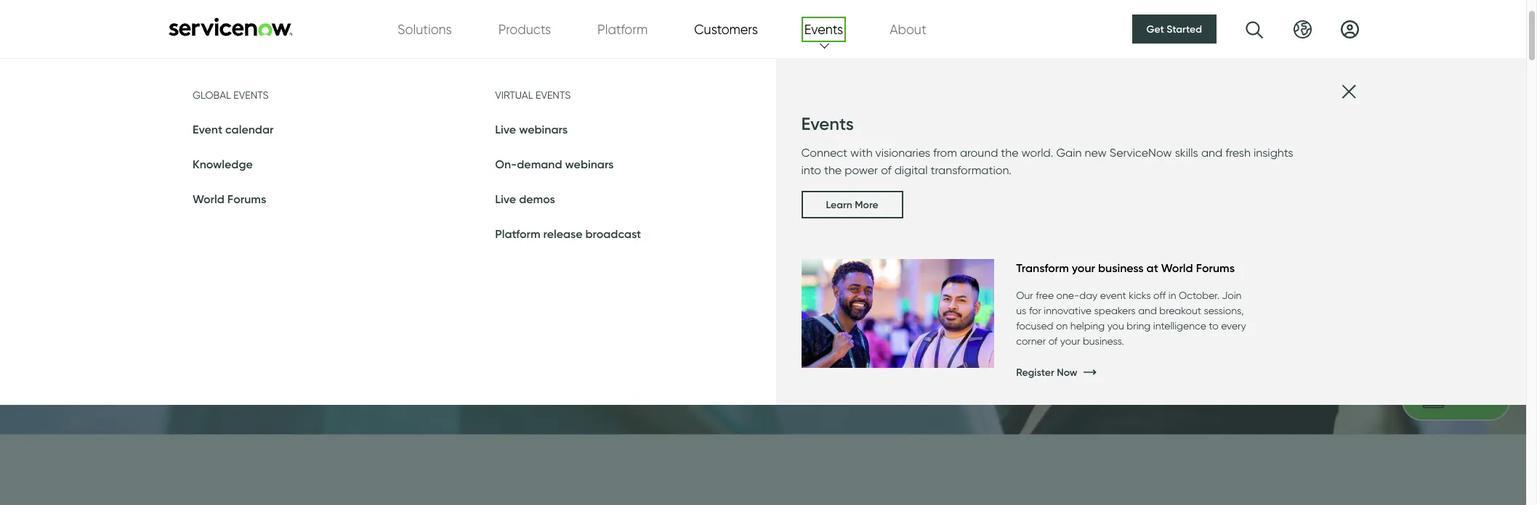 Task type: vqa. For each thing, say whether or not it's contained in the screenshot.
bottom your
yes



Task type: locate. For each thing, give the bounding box(es) containing it.
events right virtual
[[536, 89, 571, 101]]

0 horizontal spatial the
[[824, 164, 842, 177]]

learn more
[[826, 198, 878, 211]]

off
[[1153, 290, 1166, 302]]

1 horizontal spatial platform
[[597, 21, 648, 37]]

0 vertical spatial world
[[193, 192, 224, 206]]

virtual
[[495, 89, 533, 101]]

power
[[845, 164, 878, 177]]

the
[[1001, 146, 1019, 160], [824, 164, 842, 177]]

about button
[[890, 19, 926, 39]]

focused
[[1016, 321, 1053, 332]]

0 horizontal spatial forums
[[227, 192, 266, 206]]

1 vertical spatial your
[[1060, 336, 1080, 347]]

world down knowledge
[[193, 192, 224, 206]]

1 horizontal spatial the
[[1001, 146, 1019, 160]]

webinars up demand
[[519, 122, 568, 137]]

solutions
[[398, 21, 452, 37]]

0 vertical spatial live
[[495, 122, 516, 137]]

1 horizontal spatial events
[[536, 89, 571, 101]]

1 vertical spatial forums
[[1196, 261, 1235, 275]]

world right at
[[1161, 261, 1193, 275]]

2 live from the top
[[495, 192, 516, 206]]

0 vertical spatial platform
[[597, 21, 648, 37]]

events up calendar
[[234, 89, 269, 101]]

transformation.
[[931, 164, 1012, 177]]

now
[[1057, 366, 1077, 379]]

global
[[193, 89, 231, 101]]

1 vertical spatial platform
[[495, 227, 540, 241]]

and down kicks
[[1138, 305, 1157, 317]]

live for live webinars
[[495, 122, 516, 137]]

about
[[890, 21, 926, 37]]

2 events from the left
[[536, 89, 571, 101]]

0 vertical spatial your
[[1072, 261, 1095, 275]]

forums down knowledge
[[227, 192, 266, 206]]

platform
[[597, 21, 648, 37], [495, 227, 540, 241]]

1 vertical spatial world
[[1161, 261, 1193, 275]]

events for live webinars
[[536, 89, 571, 101]]

of down the visionaries
[[881, 164, 892, 177]]

register
[[1016, 366, 1054, 379]]

1 horizontal spatial and
[[1201, 146, 1223, 160]]

you
[[1107, 321, 1124, 332]]

and inside our free one-day event kicks off in october. join us for innovative speakers and breakout sessions, focused on helping you bring intelligence to every corner of your business.
[[1138, 305, 1157, 317]]

live demos link
[[495, 192, 555, 206]]

platform release broadcast link
[[495, 227, 641, 241]]

0 vertical spatial and
[[1201, 146, 1223, 160]]

innovative
[[1044, 305, 1092, 317]]

transform your business at world forums
[[1016, 261, 1235, 275]]

of inside connect with visionaries from around the world. gain new servicenow skills and fresh insights into the power of digital transformation.
[[881, 164, 892, 177]]

0 horizontal spatial of
[[881, 164, 892, 177]]

transform
[[1016, 261, 1069, 275]]

the left world.
[[1001, 146, 1019, 160]]

live up on-
[[495, 122, 516, 137]]

forums
[[227, 192, 266, 206], [1196, 261, 1235, 275]]

the down connect
[[824, 164, 842, 177]]

world
[[193, 192, 224, 206], [1161, 261, 1193, 275]]

0 vertical spatial of
[[881, 164, 892, 177]]

your up day
[[1072, 261, 1095, 275]]

get started
[[1147, 23, 1202, 36]]

customers button
[[694, 19, 758, 39]]

forums up the october.
[[1196, 261, 1235, 275]]

0 horizontal spatial events
[[234, 89, 269, 101]]

0 vertical spatial webinars
[[519, 122, 568, 137]]

products button
[[498, 19, 551, 39]]

of inside our free one-day event kicks off in october. join us for innovative speakers and breakout sessions, focused on helping you bring intelligence to every corner of your business.
[[1048, 336, 1058, 347]]

webinars right demand
[[565, 157, 614, 172]]

on-demand webinars
[[495, 157, 614, 172]]

1 vertical spatial live
[[495, 192, 516, 206]]

on-demand webinars link
[[495, 157, 614, 172]]

free
[[1036, 290, 1054, 302]]

knowledge link
[[193, 157, 253, 172]]

demand
[[517, 157, 562, 172]]

and right skills
[[1201, 146, 1223, 160]]

new
[[1085, 146, 1107, 160]]

release
[[543, 227, 583, 241]]

virtual events
[[495, 89, 571, 101]]

1 vertical spatial events
[[801, 113, 854, 134]]

live
[[495, 122, 516, 137], [495, 192, 516, 206]]

1 horizontal spatial forums
[[1196, 261, 1235, 275]]

your down "on"
[[1060, 336, 1080, 347]]

get
[[1147, 23, 1164, 36]]

our free one-day event kicks off in october. join us for innovative speakers and breakout sessions, focused on helping you bring intelligence to every corner of your business.
[[1016, 290, 1246, 347]]

speakers
[[1094, 305, 1136, 317]]

day
[[1080, 290, 1098, 302]]

1 live from the top
[[495, 122, 516, 137]]

1 vertical spatial and
[[1138, 305, 1157, 317]]

1 horizontal spatial of
[[1048, 336, 1058, 347]]

and
[[1201, 146, 1223, 160], [1138, 305, 1157, 317]]

gain
[[1056, 146, 1082, 160]]

solutions button
[[398, 19, 452, 39]]

skills
[[1175, 146, 1198, 160]]

event calendar link
[[193, 122, 274, 137]]

learn
[[826, 198, 852, 211]]

1 vertical spatial the
[[824, 164, 842, 177]]

webinars
[[519, 122, 568, 137], [565, 157, 614, 172]]

1 vertical spatial of
[[1048, 336, 1058, 347]]

events
[[804, 21, 843, 37], [801, 113, 854, 134]]

0 horizontal spatial world
[[193, 192, 224, 206]]

of down "on"
[[1048, 336, 1058, 347]]

october.
[[1179, 290, 1220, 302]]

live left 'demos'
[[495, 192, 516, 206]]

intelligence
[[1153, 321, 1206, 332]]

in
[[1169, 290, 1176, 302]]

0 horizontal spatial and
[[1138, 305, 1157, 317]]

breakout
[[1159, 305, 1201, 317]]

from
[[933, 146, 957, 160]]

1 events from the left
[[234, 89, 269, 101]]

our
[[1016, 290, 1033, 302]]

0 horizontal spatial platform
[[495, 227, 540, 241]]

your
[[1072, 261, 1095, 275], [1060, 336, 1080, 347]]

register now
[[1016, 366, 1077, 379]]

events
[[234, 89, 269, 101], [536, 89, 571, 101]]

of
[[881, 164, 892, 177], [1048, 336, 1058, 347]]

products
[[498, 21, 551, 37]]

0 vertical spatial the
[[1001, 146, 1019, 160]]

register now link
[[1016, 358, 1272, 388]]



Task type: describe. For each thing, give the bounding box(es) containing it.
demos
[[519, 192, 555, 206]]

for
[[1029, 305, 1041, 317]]

us
[[1016, 305, 1027, 317]]

connect
[[801, 146, 847, 160]]

at
[[1147, 261, 1158, 275]]

on
[[1056, 321, 1068, 332]]

world.
[[1022, 146, 1053, 160]]

platform button
[[597, 19, 648, 39]]

platform release broadcast
[[495, 227, 641, 241]]

business
[[1098, 261, 1144, 275]]

to
[[1209, 321, 1219, 332]]

digital
[[894, 164, 928, 177]]

platform for platform release broadcast
[[495, 227, 540, 241]]

every
[[1221, 321, 1246, 332]]

live webinars link
[[495, 122, 568, 137]]

around
[[960, 146, 998, 160]]

business.
[[1083, 336, 1124, 347]]

live for live demos
[[495, 192, 516, 206]]

fresh
[[1225, 146, 1251, 160]]

platform for platform
[[597, 21, 648, 37]]

knowledge
[[193, 157, 253, 172]]

events button
[[804, 19, 843, 39]]

global events
[[193, 89, 269, 101]]

servicenow image
[[167, 17, 294, 36]]

servicenow
[[1110, 146, 1172, 160]]

world forums link
[[193, 192, 266, 206]]

live demos
[[495, 192, 555, 206]]

visionaries
[[875, 146, 930, 160]]

calendar
[[225, 122, 274, 137]]

1 vertical spatial webinars
[[565, 157, 614, 172]]

and inside connect with visionaries from around the world. gain new servicenow skills and fresh insights into the power of digital transformation.
[[1201, 146, 1223, 160]]

started
[[1167, 23, 1202, 36]]

live webinars
[[495, 122, 568, 137]]

event
[[193, 122, 222, 137]]

one-
[[1056, 290, 1080, 302]]

insights
[[1254, 146, 1293, 160]]

broadcast
[[585, 227, 641, 241]]

event calendar
[[193, 122, 274, 137]]

world forums
[[193, 192, 266, 206]]

0 vertical spatial events
[[804, 21, 843, 37]]

your inside our free one-day event kicks off in october. join us for innovative speakers and breakout sessions, focused on helping you bring intelligence to every corner of your business.
[[1060, 336, 1080, 347]]

bring
[[1127, 321, 1151, 332]]

0 vertical spatial forums
[[227, 192, 266, 206]]

corner
[[1016, 336, 1046, 347]]

with
[[850, 146, 873, 160]]

into
[[801, 164, 821, 177]]

more
[[855, 198, 878, 211]]

learn more link
[[801, 191, 903, 219]]

join
[[1222, 290, 1242, 302]]

sessions,
[[1204, 305, 1244, 317]]

events for event calendar
[[234, 89, 269, 101]]

customers
[[694, 21, 758, 37]]

helping
[[1070, 321, 1105, 332]]

on-
[[495, 157, 517, 172]]

get started link
[[1132, 15, 1217, 44]]

connect with visionaries from around the world. gain new servicenow skills and fresh insights into the power of digital transformation.
[[801, 146, 1293, 177]]

event
[[1100, 290, 1126, 302]]

1 horizontal spatial world
[[1161, 261, 1193, 275]]

kicks
[[1129, 290, 1151, 302]]



